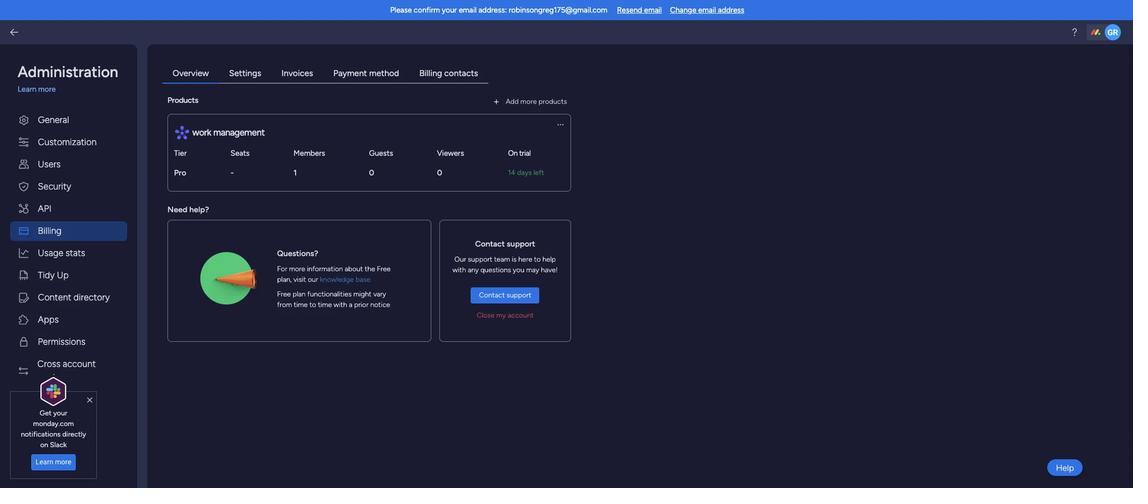 Task type: describe. For each thing, give the bounding box(es) containing it.
tidy up button
[[10, 266, 127, 285]]

-
[[231, 168, 234, 177]]

close
[[477, 311, 495, 320]]

change
[[670, 6, 696, 15]]

contacts
[[444, 68, 478, 78]]

about
[[345, 265, 363, 273]]

copier
[[37, 372, 63, 383]]

0 for guests
[[369, 168, 374, 177]]

back to workspace image
[[9, 27, 19, 37]]

email for resend email
[[644, 6, 662, 15]]

on
[[508, 149, 518, 158]]

support inside our support team is here to help with any questions you may have!
[[468, 255, 492, 264]]

viewers
[[437, 149, 464, 158]]

may
[[526, 266, 539, 274]]

contact support inside button
[[479, 291, 531, 299]]

14 days left
[[508, 168, 544, 177]]

contact support button
[[471, 287, 539, 303]]

to inside our support team is here to help with any questions you may have!
[[534, 255, 541, 264]]

security button
[[10, 177, 127, 196]]

help
[[542, 255, 556, 264]]

robinsongreg175@gmail.com
[[509, 6, 607, 15]]

to inside free plan functionalities might vary from time to time with a prior notice
[[309, 300, 316, 309]]

0 for viewers
[[437, 168, 442, 177]]

learn inside administration learn more
[[18, 85, 36, 94]]

slack
[[50, 441, 67, 449]]

knowledge base link
[[320, 275, 370, 284]]

payment method link
[[323, 65, 409, 83]]

cross
[[37, 358, 60, 370]]

base
[[356, 275, 370, 284]]

menu image
[[556, 121, 565, 129]]

users button
[[10, 155, 127, 174]]

resend email
[[617, 6, 662, 15]]

get your monday.com notifications directly on slack
[[21, 409, 86, 449]]

content
[[38, 292, 71, 303]]

change email address link
[[670, 6, 744, 15]]

help image
[[1070, 27, 1080, 37]]

1
[[294, 168, 297, 177]]

stats
[[66, 247, 85, 259]]

api
[[38, 203, 51, 214]]

overview
[[173, 68, 209, 78]]

a
[[349, 300, 352, 309]]

visit
[[293, 275, 306, 284]]

questions
[[481, 266, 511, 274]]

products
[[539, 97, 567, 106]]

payment method
[[333, 68, 399, 78]]

settings
[[229, 68, 261, 78]]

method
[[369, 68, 399, 78]]

you
[[513, 266, 524, 274]]

resend email link
[[617, 6, 662, 15]]

account inside button
[[508, 311, 534, 320]]

0 vertical spatial support
[[507, 239, 535, 248]]

close my account button
[[473, 307, 538, 324]]

notifications
[[21, 430, 61, 439]]

free plan functionalities might vary from time to time with a prior notice
[[277, 290, 390, 309]]

add more products button
[[488, 94, 571, 110]]

permissions
[[38, 336, 85, 347]]

seats
[[231, 149, 250, 158]]

up
[[57, 270, 69, 281]]

0 vertical spatial your
[[442, 6, 457, 15]]

monday.com
[[33, 420, 74, 428]]

1 time from the left
[[294, 300, 308, 309]]

tidy up
[[38, 270, 69, 281]]

account inside "cross account copier"
[[63, 358, 96, 370]]

days
[[517, 168, 532, 177]]

directory
[[74, 292, 110, 303]]

general button
[[10, 110, 127, 130]]

payment
[[333, 68, 367, 78]]

from
[[277, 300, 292, 309]]

please
[[390, 6, 412, 15]]

billing for billing contacts
[[419, 68, 442, 78]]

billing contacts link
[[409, 65, 488, 83]]

work management
[[192, 127, 265, 138]]

more for add more products
[[520, 97, 537, 106]]

customization button
[[10, 132, 127, 152]]

add more products
[[506, 97, 567, 106]]

with inside our support team is here to help with any questions you may have!
[[453, 266, 466, 274]]

administration
[[18, 63, 118, 81]]

billing for billing
[[38, 225, 62, 236]]

0 vertical spatial contact
[[475, 239, 505, 248]]

free inside free plan functionalities might vary from time to time with a prior notice
[[277, 290, 291, 298]]

members
[[294, 149, 325, 158]]

trial
[[519, 149, 531, 158]]

management
[[213, 127, 265, 138]]

our
[[454, 255, 466, 264]]



Task type: vqa. For each thing, say whether or not it's contained in the screenshot.


Task type: locate. For each thing, give the bounding box(es) containing it.
knowledge base
[[320, 275, 370, 284]]

settings link
[[219, 65, 271, 83]]

email for change email address
[[698, 6, 716, 15]]

1 horizontal spatial time
[[318, 300, 332, 309]]

customization
[[38, 136, 97, 148]]

to up may
[[534, 255, 541, 264]]

confirm
[[414, 6, 440, 15]]

billing button
[[10, 221, 127, 241]]

0 vertical spatial free
[[377, 265, 391, 273]]

0 down viewers at the left top of page
[[437, 168, 442, 177]]

1 vertical spatial billing
[[38, 225, 62, 236]]

more up visit
[[289, 265, 305, 273]]

more inside the for more information about the free plan, visit our
[[289, 265, 305, 273]]

products
[[167, 95, 198, 105]]

more down slack
[[55, 458, 71, 466]]

tier
[[174, 149, 187, 158]]

1 vertical spatial with
[[334, 300, 347, 309]]

1 horizontal spatial 0
[[437, 168, 442, 177]]

functionalities
[[307, 290, 352, 298]]

1 vertical spatial free
[[277, 290, 291, 298]]

invoices link
[[271, 65, 323, 83]]

2 horizontal spatial email
[[698, 6, 716, 15]]

1 horizontal spatial with
[[453, 266, 466, 274]]

with down our
[[453, 266, 466, 274]]

1 vertical spatial to
[[309, 300, 316, 309]]

0
[[369, 168, 374, 177], [437, 168, 442, 177]]

free
[[377, 265, 391, 273], [277, 290, 291, 298]]

more inside administration learn more
[[38, 85, 56, 94]]

add
[[506, 97, 519, 106]]

permissions button
[[10, 332, 127, 352]]

time down the functionalities
[[318, 300, 332, 309]]

14
[[508, 168, 515, 177]]

super center image
[[200, 247, 269, 310]]

have!
[[541, 266, 558, 274]]

1 horizontal spatial billing
[[419, 68, 442, 78]]

0 horizontal spatial time
[[294, 300, 308, 309]]

1 vertical spatial your
[[53, 409, 67, 418]]

might
[[353, 290, 372, 298]]

0 vertical spatial billing
[[419, 68, 442, 78]]

plan
[[293, 290, 306, 298]]

account right my
[[508, 311, 534, 320]]

with left a at the bottom
[[334, 300, 347, 309]]

for more information about the free plan, visit our
[[277, 265, 391, 284]]

directly
[[62, 430, 86, 439]]

learn more button
[[31, 454, 76, 471]]

prior
[[354, 300, 368, 309]]

our support team is here to help with any questions you may have!
[[453, 255, 558, 274]]

0 horizontal spatial email
[[459, 6, 477, 15]]

0 horizontal spatial your
[[53, 409, 67, 418]]

billing contacts
[[419, 68, 478, 78]]

0 horizontal spatial 0
[[369, 168, 374, 177]]

more down administration on the top of page
[[38, 85, 56, 94]]

general
[[38, 114, 69, 125]]

close my account
[[477, 311, 534, 320]]

help button
[[1047, 460, 1083, 476]]

more right add
[[520, 97, 537, 106]]

learn more
[[36, 458, 71, 466]]

learn inside button
[[36, 458, 53, 466]]

account down permissions "button"
[[63, 358, 96, 370]]

with inside free plan functionalities might vary from time to time with a prior notice
[[334, 300, 347, 309]]

billing up 'usage'
[[38, 225, 62, 236]]

help
[[1056, 463, 1074, 473]]

3 email from the left
[[698, 6, 716, 15]]

1 vertical spatial account
[[63, 358, 96, 370]]

0 horizontal spatial account
[[63, 358, 96, 370]]

0 vertical spatial to
[[534, 255, 541, 264]]

overview link
[[162, 65, 219, 83]]

any
[[468, 266, 479, 274]]

1 vertical spatial learn
[[36, 458, 53, 466]]

0 vertical spatial learn
[[18, 85, 36, 94]]

2 time from the left
[[318, 300, 332, 309]]

please confirm your email address: robinsongreg175@gmail.com
[[390, 6, 607, 15]]

on
[[40, 441, 48, 449]]

your right confirm
[[442, 6, 457, 15]]

learn down administration on the top of page
[[18, 85, 36, 94]]

1 0 from the left
[[369, 168, 374, 177]]

change email address
[[670, 6, 744, 15]]

free up 'from' at the bottom of page
[[277, 290, 291, 298]]

address
[[718, 6, 744, 15]]

time
[[294, 300, 308, 309], [318, 300, 332, 309]]

0 horizontal spatial with
[[334, 300, 347, 309]]

usage
[[38, 247, 63, 259]]

your inside get your monday.com notifications directly on slack
[[53, 409, 67, 418]]

learn
[[18, 85, 36, 94], [36, 458, 53, 466]]

support inside the contact support button
[[507, 291, 531, 299]]

for
[[277, 265, 287, 273]]

our
[[308, 275, 318, 284]]

on trial
[[508, 149, 531, 158]]

support up close my account
[[507, 291, 531, 299]]

your
[[442, 6, 457, 15], [53, 409, 67, 418]]

contact up "close"
[[479, 291, 505, 299]]

1 vertical spatial contact
[[479, 291, 505, 299]]

more for for more information about the free plan, visit our
[[289, 265, 305, 273]]

support up any
[[468, 255, 492, 264]]

content directory button
[[10, 288, 127, 307]]

1 horizontal spatial to
[[534, 255, 541, 264]]

learn down on in the bottom of the page
[[36, 458, 53, 466]]

email right change on the right of page
[[698, 6, 716, 15]]

0 horizontal spatial to
[[309, 300, 316, 309]]

0 horizontal spatial free
[[277, 290, 291, 298]]

1 vertical spatial contact support
[[479, 291, 531, 299]]

apps button
[[10, 310, 127, 330]]

email
[[459, 6, 477, 15], [644, 6, 662, 15], [698, 6, 716, 15]]

time down plan
[[294, 300, 308, 309]]

team
[[494, 255, 510, 264]]

free inside the for more information about the free plan, visit our
[[377, 265, 391, 273]]

here
[[518, 255, 532, 264]]

with
[[453, 266, 466, 274], [334, 300, 347, 309]]

0 vertical spatial account
[[508, 311, 534, 320]]

1 vertical spatial support
[[468, 255, 492, 264]]

to down the functionalities
[[309, 300, 316, 309]]

free right the at the bottom of page
[[377, 265, 391, 273]]

1 horizontal spatial account
[[508, 311, 534, 320]]

2 vertical spatial support
[[507, 291, 531, 299]]

contact support up close my account
[[479, 291, 531, 299]]

1 email from the left
[[459, 6, 477, 15]]

knowledge
[[320, 275, 354, 284]]

2 0 from the left
[[437, 168, 442, 177]]

vary
[[373, 290, 386, 298]]

support up here
[[507, 239, 535, 248]]

administration learn more
[[18, 63, 118, 94]]

email left address:
[[459, 6, 477, 15]]

account
[[508, 311, 534, 320], [63, 358, 96, 370]]

contact support up team
[[475, 239, 535, 248]]

billing left contacts at the left top of page
[[419, 68, 442, 78]]

to
[[534, 255, 541, 264], [309, 300, 316, 309]]

email right resend
[[644, 6, 662, 15]]

contact
[[475, 239, 505, 248], [479, 291, 505, 299]]

my
[[496, 311, 506, 320]]

0 horizontal spatial billing
[[38, 225, 62, 236]]

pro
[[174, 168, 186, 177]]

0 vertical spatial contact support
[[475, 239, 535, 248]]

notice
[[370, 300, 390, 309]]

1 horizontal spatial free
[[377, 265, 391, 273]]

more for learn more
[[55, 458, 71, 466]]

1 horizontal spatial your
[[442, 6, 457, 15]]

0 vertical spatial with
[[453, 266, 466, 274]]

2 email from the left
[[644, 6, 662, 15]]

get
[[40, 409, 52, 418]]

the
[[365, 265, 375, 273]]

work
[[192, 127, 211, 138]]

learn more link
[[18, 84, 127, 95]]

billing inside button
[[38, 225, 62, 236]]

contact up team
[[475, 239, 505, 248]]

apps
[[38, 314, 59, 325]]

greg robinson image
[[1105, 24, 1121, 40]]

your up 'monday.com'
[[53, 409, 67, 418]]

users
[[38, 159, 61, 170]]

1 horizontal spatial email
[[644, 6, 662, 15]]

help?
[[189, 205, 209, 214]]

tidy
[[38, 270, 55, 281]]

contact inside the contact support button
[[479, 291, 505, 299]]

api button
[[10, 199, 127, 219]]

need help?
[[167, 205, 209, 214]]

dapulse x slim image
[[87, 396, 92, 405]]

cross account copier button
[[10, 354, 127, 388]]

0 down guests
[[369, 168, 374, 177]]

usage stats button
[[10, 243, 127, 263]]

is
[[512, 255, 517, 264]]

usage stats
[[38, 247, 85, 259]]



